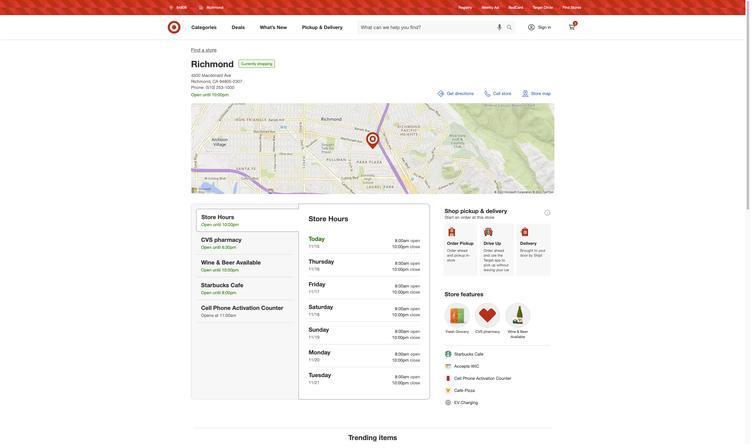 Task type: describe. For each thing, give the bounding box(es) containing it.
get
[[447, 91, 454, 96]]

directions
[[455, 91, 474, 96]]

open inside the 4500 macdonald ave richmond, ca 94805-2307 phone: (510) 253-1000 open until 10:00pm
[[191, 92, 202, 97]]

0 vertical spatial pickup
[[302, 24, 318, 30]]

store capabilities with hours, vertical tabs tab list
[[191, 204, 299, 400]]

8:00am open 10:00pm close for monday
[[392, 352, 420, 363]]

& inside shop pickup & delivery start an order at this store
[[481, 208, 485, 215]]

11/15
[[309, 244, 320, 249]]

phone for cell phone activation counter
[[463, 376, 475, 381]]

drive up order ahead and use the target app to pick up without leaving your car
[[484, 241, 510, 272]]

fresh
[[446, 330, 455, 334]]

until inside the 4500 macdonald ave richmond, ca 94805-2307 phone: (510) 253-1000 open until 10:00pm
[[203, 92, 211, 97]]

delivery inside the "delivery brought to your door by shipt"
[[521, 241, 537, 246]]

café-pizza
[[455, 388, 475, 393]]

2307
[[233, 79, 243, 84]]

open for saturday
[[411, 306, 420, 311]]

10:00pm for tuesday
[[392, 381, 409, 386]]

pick
[[484, 263, 491, 268]]

in-
[[466, 253, 471, 258]]

11/20
[[309, 358, 320, 363]]

store hours open until 10:00pm
[[201, 214, 239, 227]]

charging
[[461, 400, 478, 405]]

0 horizontal spatial delivery
[[324, 24, 343, 30]]

close for friday
[[410, 290, 420, 295]]

4500
[[191, 73, 201, 78]]

open for cvs pharmacy
[[201, 245, 212, 250]]

10:00pm for friday
[[392, 290, 409, 295]]

wine for wine & beer available open until 10:00pm
[[201, 259, 215, 266]]

sunday 11/19
[[309, 326, 329, 340]]

10:00pm inside wine & beer available open until 10:00pm
[[222, 268, 239, 273]]

counter for cell phone activation counter
[[496, 376, 512, 381]]

café-
[[455, 388, 465, 393]]

richmond,
[[191, 79, 212, 84]]

store inside order pickup order ahead and pickup in- store
[[447, 258, 456, 263]]

circle
[[544, 5, 553, 10]]

shipt
[[534, 253, 543, 258]]

fresh grocery link
[[442, 301, 473, 336]]

what's new
[[260, 24, 287, 30]]

& for wine & beer available open until 10:00pm
[[216, 259, 220, 266]]

order for order pickup
[[447, 248, 457, 253]]

find stores
[[563, 5, 581, 10]]

starbucks cafe
[[455, 352, 484, 357]]

call store
[[494, 91, 511, 96]]

10:00pm for saturday
[[392, 312, 409, 317]]

cvs pharmacy open until 6:30pm
[[201, 236, 242, 250]]

ahead for pickup
[[458, 248, 468, 253]]

cafe for starbucks cafe open until 8:00pm
[[231, 282, 244, 289]]

get directions
[[447, 91, 474, 96]]

open for today
[[411, 238, 420, 243]]

currently shopping
[[241, 61, 272, 66]]

(510)
[[206, 85, 215, 90]]

search button
[[504, 21, 519, 35]]

8:00am for monday
[[395, 352, 409, 357]]

tuesday 11/21
[[309, 372, 331, 385]]

weekly ad link
[[482, 5, 499, 10]]

features
[[461, 291, 484, 298]]

by
[[529, 253, 533, 258]]

8:00am for today
[[395, 238, 409, 243]]

10:00pm for thursday
[[392, 267, 409, 272]]

close for today
[[410, 244, 420, 249]]

monday
[[309, 349, 331, 356]]

items
[[379, 434, 397, 442]]

starbucks cafe open until 8:00pm
[[201, 282, 244, 295]]

4500 macdonald ave richmond, ca 94805-2307 phone: (510) 253-1000 open until 10:00pm
[[191, 73, 243, 97]]

ave
[[224, 73, 231, 78]]

friday
[[309, 281, 326, 288]]

an
[[455, 215, 460, 220]]

weekly ad
[[482, 5, 499, 10]]

order for drive up
[[484, 248, 493, 253]]

and for order
[[447, 253, 453, 258]]

sign
[[538, 25, 547, 30]]

saturday 11/18
[[309, 304, 333, 317]]

a
[[202, 47, 204, 53]]

target inside drive up order ahead and use the target app to pick up without leaving your car
[[484, 258, 494, 263]]

11/21
[[309, 380, 320, 385]]

accepts
[[455, 364, 470, 369]]

order pickup order ahead and pickup in- store
[[447, 241, 474, 263]]

target circle
[[533, 5, 553, 10]]

richmond button
[[196, 2, 227, 13]]

beer for wine & beer available open until 10:00pm
[[222, 259, 235, 266]]

deals link
[[227, 21, 252, 34]]

store for store map
[[531, 91, 542, 96]]

hours for store hours open until 10:00pm
[[218, 214, 234, 221]]

open for starbucks cafe
[[201, 290, 212, 295]]

call store button
[[481, 86, 515, 101]]

tuesday
[[309, 372, 331, 379]]

available for wine & beer available
[[511, 335, 525, 339]]

search
[[504, 25, 519, 31]]

up
[[496, 241, 501, 246]]

store features
[[445, 291, 484, 298]]

to inside drive up order ahead and use the target app to pick up without leaving your car
[[502, 258, 505, 263]]

pickup inside order pickup order ahead and pickup in- store
[[460, 241, 474, 246]]

order
[[461, 215, 471, 220]]

8:00am open 10:00pm close for thursday
[[392, 261, 420, 272]]

monday 11/20
[[309, 349, 331, 363]]

door
[[521, 253, 528, 258]]

cvs for cvs pharmacy open until 6:30pm
[[201, 236, 213, 243]]

brought
[[521, 248, 534, 253]]

saturday
[[309, 304, 333, 311]]

until for cvs
[[213, 245, 221, 250]]

1000
[[225, 85, 234, 90]]

cvs for cvs pharmacy
[[476, 330, 483, 334]]

pickup & delivery
[[302, 24, 343, 30]]

sunday
[[309, 326, 329, 333]]

11/19
[[309, 335, 320, 340]]

starbucks for starbucks cafe open until 8:00pm
[[201, 282, 229, 289]]

wine for wine & beer available
[[508, 330, 516, 334]]

close for tuesday
[[410, 381, 420, 386]]

today 11/15
[[309, 235, 325, 249]]

thursday 11/16
[[309, 258, 334, 272]]

your inside the "delivery brought to your door by shipt"
[[539, 248, 546, 253]]

and for drive
[[484, 253, 490, 258]]

registry
[[459, 5, 472, 10]]

what's new link
[[255, 21, 295, 34]]

the
[[498, 253, 503, 258]]

grocery
[[456, 330, 469, 334]]

open for sunday
[[411, 329, 420, 334]]

get directions link
[[434, 86, 478, 101]]

cell phone activation counter opens at 11:00am
[[201, 305, 284, 318]]

pickup inside shop pickup & delivery start an order at this store
[[461, 208, 479, 215]]

drive
[[484, 241, 494, 246]]

cell phone activation counter
[[455, 376, 512, 381]]

find a store link
[[191, 47, 217, 53]]

shopping
[[257, 61, 272, 66]]

find stores link
[[563, 5, 581, 10]]

starbucks for starbucks cafe
[[455, 352, 474, 357]]

ev charging
[[455, 400, 478, 405]]

counter for cell phone activation counter opens at 11:00am
[[261, 305, 284, 311]]

94806
[[177, 5, 187, 10]]

11/16
[[309, 267, 320, 272]]

until for starbucks
[[213, 290, 221, 295]]

activation for cell phone activation counter opens at 11:00am
[[232, 305, 260, 311]]

open for store hours
[[201, 222, 212, 227]]

categories
[[191, 24, 217, 30]]

hours for store hours
[[329, 215, 348, 223]]

what's
[[260, 24, 276, 30]]

currently
[[241, 61, 256, 66]]



Task type: locate. For each thing, give the bounding box(es) containing it.
friday 11/17
[[309, 281, 326, 295]]

cvs right grocery
[[476, 330, 483, 334]]

and inside drive up order ahead and use the target app to pick up without leaving your car
[[484, 253, 490, 258]]

0 vertical spatial at
[[472, 215, 476, 220]]

1 open from the top
[[411, 238, 420, 243]]

available for wine & beer available open until 10:00pm
[[236, 259, 261, 266]]

order
[[447, 241, 459, 246], [447, 248, 457, 253], [484, 248, 493, 253]]

activation down wic
[[476, 376, 495, 381]]

1 vertical spatial activation
[[476, 376, 495, 381]]

0 horizontal spatial at
[[215, 313, 219, 318]]

open inside 'starbucks cafe open until 8:00pm'
[[201, 290, 212, 295]]

beer inside wine & beer available
[[521, 330, 528, 334]]

cell for cell phone activation counter opens at 11:00am
[[201, 305, 212, 311]]

delivery brought to your door by shipt
[[521, 241, 546, 258]]

4 close from the top
[[410, 312, 420, 317]]

1 horizontal spatial available
[[511, 335, 525, 339]]

store map button
[[519, 86, 555, 101]]

shop pickup & delivery start an order at this store
[[445, 208, 507, 220]]

hours inside store hours open until 10:00pm
[[218, 214, 234, 221]]

pickup & delivery link
[[297, 21, 350, 34]]

close for saturday
[[410, 312, 420, 317]]

6 open from the top
[[411, 352, 420, 357]]

0 horizontal spatial phone
[[213, 305, 231, 311]]

until inside store hours open until 10:00pm
[[213, 222, 221, 227]]

and inside order pickup order ahead and pickup in- store
[[447, 253, 453, 258]]

until up 'starbucks cafe open until 8:00pm'
[[213, 268, 221, 273]]

phone for cell phone activation counter opens at 11:00am
[[213, 305, 231, 311]]

to
[[535, 248, 538, 253], [502, 258, 505, 263]]

0 horizontal spatial cvs
[[201, 236, 213, 243]]

redcard link
[[509, 5, 523, 10]]

wine & beer available
[[508, 330, 528, 339]]

8:00am open 10:00pm close for today
[[392, 238, 420, 249]]

find
[[563, 5, 570, 10], [191, 47, 201, 53]]

wic
[[471, 364, 479, 369]]

cell inside cell phone activation counter opens at 11:00am
[[201, 305, 212, 311]]

opens
[[201, 313, 214, 318]]

1 vertical spatial phone
[[463, 376, 475, 381]]

0 vertical spatial cafe
[[231, 282, 244, 289]]

1 vertical spatial your
[[496, 268, 503, 272]]

target circle link
[[533, 5, 553, 10]]

1 horizontal spatial hours
[[329, 215, 348, 223]]

1 horizontal spatial target
[[533, 5, 543, 10]]

3 8:00am from the top
[[395, 284, 409, 289]]

beer
[[222, 259, 235, 266], [521, 330, 528, 334]]

activation for cell phone activation counter
[[476, 376, 495, 381]]

to up the without
[[502, 258, 505, 263]]

2 8:00am open 10:00pm close from the top
[[392, 261, 420, 272]]

1 8:00am from the top
[[395, 238, 409, 243]]

open up 'starbucks cafe open until 8:00pm'
[[201, 268, 212, 273]]

available inside wine & beer available open until 10:00pm
[[236, 259, 261, 266]]

target left circle
[[533, 5, 543, 10]]

wine & beer available link
[[503, 301, 533, 341]]

10:00pm
[[212, 92, 229, 97], [222, 222, 239, 227], [392, 244, 409, 249], [392, 267, 409, 272], [222, 268, 239, 273], [392, 290, 409, 295], [392, 312, 409, 317], [392, 335, 409, 340], [392, 358, 409, 363], [392, 381, 409, 386]]

& inside wine & beer available
[[517, 330, 520, 334]]

open left 6:30pm
[[201, 245, 212, 250]]

until left 6:30pm
[[213, 245, 221, 250]]

1 horizontal spatial starbucks
[[455, 352, 474, 357]]

1 horizontal spatial pickup
[[460, 241, 474, 246]]

pharmacy for cvs pharmacy
[[484, 330, 500, 334]]

3 open from the top
[[411, 284, 420, 289]]

10:00pm inside the 4500 macdonald ave richmond, ca 94805-2307 phone: (510) 253-1000 open until 10:00pm
[[212, 92, 229, 97]]

richmond up 'categories' link
[[207, 5, 223, 10]]

2 ahead from the left
[[494, 248, 504, 253]]

0 vertical spatial to
[[535, 248, 538, 253]]

thursday
[[309, 258, 334, 265]]

until inside wine & beer available open until 10:00pm
[[213, 268, 221, 273]]

2 close from the top
[[410, 267, 420, 272]]

open down "phone:"
[[191, 92, 202, 97]]

1 horizontal spatial to
[[535, 248, 538, 253]]

cafe up 8:00pm
[[231, 282, 244, 289]]

1 horizontal spatial find
[[563, 5, 570, 10]]

redcard
[[509, 5, 523, 10]]

0 vertical spatial starbucks
[[201, 282, 229, 289]]

deals
[[232, 24, 245, 30]]

1 vertical spatial cell
[[455, 376, 462, 381]]

target up pick
[[484, 258, 494, 263]]

1 horizontal spatial wine
[[508, 330, 516, 334]]

open up cvs pharmacy open until 6:30pm
[[201, 222, 212, 227]]

8:00am open 10:00pm close for sunday
[[392, 329, 420, 340]]

starbucks inside 'starbucks cafe open until 8:00pm'
[[201, 282, 229, 289]]

at
[[472, 215, 476, 220], [215, 313, 219, 318]]

1 horizontal spatial your
[[539, 248, 546, 253]]

richmond inside dropdown button
[[207, 5, 223, 10]]

beer inside wine & beer available open until 10:00pm
[[222, 259, 235, 266]]

0 vertical spatial wine
[[201, 259, 215, 266]]

and
[[447, 253, 453, 258], [484, 253, 490, 258]]

1 vertical spatial cafe
[[475, 352, 484, 357]]

richmond up the macdonald
[[191, 58, 234, 69]]

macdonald
[[202, 73, 223, 78]]

1 horizontal spatial counter
[[496, 376, 512, 381]]

activation
[[232, 305, 260, 311], [476, 376, 495, 381]]

0 horizontal spatial pharmacy
[[214, 236, 242, 243]]

10:00pm for monday
[[392, 358, 409, 363]]

8:00am for friday
[[395, 284, 409, 289]]

pickup right 'new'
[[302, 24, 318, 30]]

target
[[533, 5, 543, 10], [484, 258, 494, 263]]

store left 'map'
[[531, 91, 542, 96]]

1 vertical spatial pickup
[[454, 253, 465, 258]]

phone up 11:00am
[[213, 305, 231, 311]]

cvs
[[201, 236, 213, 243], [476, 330, 483, 334]]

at right opens
[[215, 313, 219, 318]]

until up cvs pharmacy open until 6:30pm
[[213, 222, 221, 227]]

0 vertical spatial available
[[236, 259, 261, 266]]

1 and from the left
[[447, 253, 453, 258]]

0 horizontal spatial your
[[496, 268, 503, 272]]

94805-
[[220, 79, 233, 84]]

8:00am open 10:00pm close for friday
[[392, 284, 420, 295]]

1 vertical spatial delivery
[[521, 241, 537, 246]]

0 horizontal spatial to
[[502, 258, 505, 263]]

pickup up "in-" at bottom right
[[460, 241, 474, 246]]

1 vertical spatial available
[[511, 335, 525, 339]]

& inside wine & beer available open until 10:00pm
[[216, 259, 220, 266]]

open inside wine & beer available open until 10:00pm
[[201, 268, 212, 273]]

6 8:00am from the top
[[395, 352, 409, 357]]

open for thursday
[[411, 261, 420, 266]]

What can we help you find? suggestions appear below search field
[[358, 21, 508, 34]]

pickup left "in-" at bottom right
[[454, 253, 465, 258]]

3 close from the top
[[410, 290, 420, 295]]

1 horizontal spatial phone
[[463, 376, 475, 381]]

store inside store hours open until 10:00pm
[[201, 214, 216, 221]]

1 vertical spatial find
[[191, 47, 201, 53]]

1 horizontal spatial cvs
[[476, 330, 483, 334]]

0 horizontal spatial cell
[[201, 305, 212, 311]]

accepts wic
[[455, 364, 479, 369]]

1 ahead from the left
[[458, 248, 468, 253]]

0 horizontal spatial counter
[[261, 305, 284, 311]]

0 horizontal spatial ahead
[[458, 248, 468, 253]]

2 8:00am from the top
[[395, 261, 409, 266]]

1 horizontal spatial and
[[484, 253, 490, 258]]

10:00pm for sunday
[[392, 335, 409, 340]]

store inside button
[[531, 91, 542, 96]]

until down the (510)
[[203, 92, 211, 97]]

pharmacy left wine & beer available
[[484, 330, 500, 334]]

1 8:00am open 10:00pm close from the top
[[392, 238, 420, 249]]

6 8:00am open 10:00pm close from the top
[[392, 352, 420, 363]]

ad
[[495, 5, 499, 10]]

store inside shop pickup & delivery start an order at this store
[[485, 215, 495, 220]]

store inside button
[[502, 91, 511, 96]]

and left "in-" at bottom right
[[447, 253, 453, 258]]

4 8:00am from the top
[[395, 306, 409, 311]]

activation inside cell phone activation counter opens at 11:00am
[[232, 305, 260, 311]]

until inside 'starbucks cafe open until 8:00pm'
[[213, 290, 221, 295]]

cvs down store hours open until 10:00pm
[[201, 236, 213, 243]]

1 vertical spatial at
[[215, 313, 219, 318]]

new
[[277, 24, 287, 30]]

your down the without
[[496, 268, 503, 272]]

open for monday
[[411, 352, 420, 357]]

2
[[575, 22, 577, 25]]

phone
[[213, 305, 231, 311], [463, 376, 475, 381]]

0 vertical spatial pharmacy
[[214, 236, 242, 243]]

8:00am open 10:00pm close for saturday
[[392, 306, 420, 317]]

available
[[236, 259, 261, 266], [511, 335, 525, 339]]

& for wine & beer available
[[517, 330, 520, 334]]

3 8:00am open 10:00pm close from the top
[[392, 284, 420, 295]]

wine & beer available open until 10:00pm
[[201, 259, 261, 273]]

1 close from the top
[[410, 244, 420, 249]]

available inside wine & beer available
[[511, 335, 525, 339]]

activation up 11:00am
[[232, 305, 260, 311]]

0 vertical spatial richmond
[[207, 5, 223, 10]]

0 vertical spatial your
[[539, 248, 546, 253]]

wine inside wine & beer available
[[508, 330, 516, 334]]

open
[[411, 238, 420, 243], [411, 261, 420, 266], [411, 284, 420, 289], [411, 306, 420, 311], [411, 329, 420, 334], [411, 352, 420, 357], [411, 374, 420, 380]]

0 horizontal spatial available
[[236, 259, 261, 266]]

to up "shipt"
[[535, 248, 538, 253]]

counter
[[261, 305, 284, 311], [496, 376, 512, 381]]

delivery
[[486, 208, 507, 215]]

8:00am open 10:00pm close
[[392, 238, 420, 249], [392, 261, 420, 272], [392, 284, 420, 295], [392, 306, 420, 317], [392, 329, 420, 340], [392, 352, 420, 363], [392, 374, 420, 386]]

1 vertical spatial pickup
[[460, 241, 474, 246]]

until inside cvs pharmacy open until 6:30pm
[[213, 245, 221, 250]]

at inside cell phone activation counter opens at 11:00am
[[215, 313, 219, 318]]

and left use
[[484, 253, 490, 258]]

store for store hours open until 10:00pm
[[201, 214, 216, 221]]

find for find stores
[[563, 5, 570, 10]]

0 vertical spatial target
[[533, 5, 543, 10]]

cell up opens
[[201, 305, 212, 311]]

0 horizontal spatial target
[[484, 258, 494, 263]]

find for find a store
[[191, 47, 201, 53]]

0 horizontal spatial and
[[447, 253, 453, 258]]

open for tuesday
[[411, 374, 420, 380]]

phone inside cell phone activation counter opens at 11:00am
[[213, 305, 231, 311]]

8:00am for thursday
[[395, 261, 409, 266]]

7 8:00am open 10:00pm close from the top
[[392, 374, 420, 386]]

11/17
[[309, 289, 320, 295]]

close for thursday
[[410, 267, 420, 272]]

2 and from the left
[[484, 253, 490, 258]]

1 horizontal spatial pharmacy
[[484, 330, 500, 334]]

0 vertical spatial phone
[[213, 305, 231, 311]]

1 vertical spatial target
[[484, 258, 494, 263]]

map
[[543, 91, 551, 96]]

your inside drive up order ahead and use the target app to pick up without leaving your car
[[496, 268, 503, 272]]

sign in
[[538, 25, 551, 30]]

wine down cvs pharmacy open until 6:30pm
[[201, 259, 215, 266]]

weekly
[[482, 5, 494, 10]]

store
[[531, 91, 542, 96], [201, 214, 216, 221], [309, 215, 327, 223], [445, 291, 460, 298]]

store for store hours
[[309, 215, 327, 223]]

store up today
[[309, 215, 327, 223]]

wine inside wine & beer available open until 10:00pm
[[201, 259, 215, 266]]

1 horizontal spatial cell
[[455, 376, 462, 381]]

6:30pm
[[222, 245, 236, 250]]

ahead inside drive up order ahead and use the target app to pick up without leaving your car
[[494, 248, 504, 253]]

phone up pizza
[[463, 376, 475, 381]]

pharmacy inside cvs pharmacy open until 6:30pm
[[214, 236, 242, 243]]

cvs inside cvs pharmacy open until 6:30pm
[[201, 236, 213, 243]]

1 vertical spatial richmond
[[191, 58, 234, 69]]

cafe inside 'starbucks cafe open until 8:00pm'
[[231, 282, 244, 289]]

2 open from the top
[[411, 261, 420, 266]]

order inside drive up order ahead and use the target app to pick up without leaving your car
[[484, 248, 493, 253]]

4 open from the top
[[411, 306, 420, 311]]

0 horizontal spatial starbucks
[[201, 282, 229, 289]]

10:00pm inside store hours open until 10:00pm
[[222, 222, 239, 227]]

1 vertical spatial starbucks
[[455, 352, 474, 357]]

0 horizontal spatial beer
[[222, 259, 235, 266]]

&
[[319, 24, 323, 30], [481, 208, 485, 215], [216, 259, 220, 266], [517, 330, 520, 334]]

ahead inside order pickup order ahead and pickup in- store
[[458, 248, 468, 253]]

open for friday
[[411, 284, 420, 289]]

open
[[191, 92, 202, 97], [201, 222, 212, 227], [201, 245, 212, 250], [201, 268, 212, 273], [201, 290, 212, 295]]

cell up café-
[[455, 376, 462, 381]]

1 vertical spatial pharmacy
[[484, 330, 500, 334]]

up
[[492, 263, 496, 268]]

8:00am open 10:00pm close for tuesday
[[392, 374, 420, 386]]

registry link
[[459, 5, 472, 10]]

& for pickup & delivery
[[319, 24, 323, 30]]

wine
[[201, 259, 215, 266], [508, 330, 516, 334]]

open left 8:00pm
[[201, 290, 212, 295]]

find left stores
[[563, 5, 570, 10]]

ahead up "the"
[[494, 248, 504, 253]]

1 horizontal spatial activation
[[476, 376, 495, 381]]

0 vertical spatial beer
[[222, 259, 235, 266]]

6 close from the top
[[410, 358, 420, 363]]

counter inside cell phone activation counter opens at 11:00am
[[261, 305, 284, 311]]

ev
[[455, 400, 460, 405]]

beer for wine & beer available
[[521, 330, 528, 334]]

store map
[[531, 91, 551, 96]]

sign in link
[[523, 21, 561, 34]]

1 vertical spatial to
[[502, 258, 505, 263]]

7 open from the top
[[411, 374, 420, 380]]

5 8:00am from the top
[[395, 329, 409, 334]]

starbucks up 8:00pm
[[201, 282, 229, 289]]

at left this
[[472, 215, 476, 220]]

pickup inside order pickup order ahead and pickup in- store
[[454, 253, 465, 258]]

1 horizontal spatial delivery
[[521, 241, 537, 246]]

pickup up order
[[461, 208, 479, 215]]

store left features
[[445, 291, 460, 298]]

0 horizontal spatial cafe
[[231, 282, 244, 289]]

0 vertical spatial cvs
[[201, 236, 213, 243]]

cafe up wic
[[475, 352, 484, 357]]

1 horizontal spatial cafe
[[475, 352, 484, 357]]

5 open from the top
[[411, 329, 420, 334]]

8:00am for sunday
[[395, 329, 409, 334]]

to inside the "delivery brought to your door by shipt"
[[535, 248, 538, 253]]

0 vertical spatial find
[[563, 5, 570, 10]]

0 horizontal spatial activation
[[232, 305, 260, 311]]

leaving
[[484, 268, 495, 272]]

richmond map image
[[191, 103, 555, 194]]

1 vertical spatial cvs
[[476, 330, 483, 334]]

0 horizontal spatial find
[[191, 47, 201, 53]]

store
[[206, 47, 217, 53], [502, 91, 511, 96], [485, 215, 495, 220], [447, 258, 456, 263]]

close for sunday
[[410, 335, 420, 340]]

store up cvs pharmacy open until 6:30pm
[[201, 214, 216, 221]]

1 horizontal spatial ahead
[[494, 248, 504, 253]]

1 horizontal spatial at
[[472, 215, 476, 220]]

4 8:00am open 10:00pm close from the top
[[392, 306, 420, 317]]

cvs pharmacy link
[[473, 301, 503, 336]]

0 vertical spatial delivery
[[324, 24, 343, 30]]

without
[[497, 263, 509, 268]]

7 close from the top
[[410, 381, 420, 386]]

0 vertical spatial activation
[[232, 305, 260, 311]]

pizza
[[465, 388, 475, 393]]

8:00am for tuesday
[[395, 374, 409, 380]]

until left 8:00pm
[[213, 290, 221, 295]]

open inside store hours open until 10:00pm
[[201, 222, 212, 227]]

ahead
[[458, 248, 468, 253], [494, 248, 504, 253]]

0 horizontal spatial pickup
[[302, 24, 318, 30]]

8:00am for saturday
[[395, 306, 409, 311]]

find a store
[[191, 47, 217, 53]]

starbucks up accepts
[[455, 352, 474, 357]]

find left a
[[191, 47, 201, 53]]

ahead up "in-" at bottom right
[[458, 248, 468, 253]]

ca
[[213, 79, 218, 84]]

cell for cell phone activation counter
[[455, 376, 462, 381]]

1 vertical spatial beer
[[521, 330, 528, 334]]

0 vertical spatial cell
[[201, 305, 212, 311]]

until for store
[[213, 222, 221, 227]]

phone:
[[191, 85, 205, 90]]

11:00am
[[220, 313, 236, 318]]

1 vertical spatial wine
[[508, 330, 516, 334]]

5 8:00am open 10:00pm close from the top
[[392, 329, 420, 340]]

0 horizontal spatial wine
[[201, 259, 215, 266]]

0 vertical spatial counter
[[261, 305, 284, 311]]

pharmacy up 6:30pm
[[214, 236, 242, 243]]

store for store features
[[445, 291, 460, 298]]

wine right cvs pharmacy
[[508, 330, 516, 334]]

2 link
[[566, 21, 579, 34]]

7 8:00am from the top
[[395, 374, 409, 380]]

8:00pm
[[222, 290, 236, 295]]

5 close from the top
[[410, 335, 420, 340]]

pharmacy for cvs pharmacy open until 6:30pm
[[214, 236, 242, 243]]

cafe for starbucks cafe
[[475, 352, 484, 357]]

at inside shop pickup & delivery start an order at this store
[[472, 215, 476, 220]]

open inside cvs pharmacy open until 6:30pm
[[201, 245, 212, 250]]

0 vertical spatial pickup
[[461, 208, 479, 215]]

close for monday
[[410, 358, 420, 363]]

ahead for up
[[494, 248, 504, 253]]

1 horizontal spatial beer
[[521, 330, 528, 334]]

fresh grocery
[[446, 330, 469, 334]]

0 horizontal spatial hours
[[218, 214, 234, 221]]

1 vertical spatial counter
[[496, 376, 512, 381]]

10:00pm for today
[[392, 244, 409, 249]]

your up "shipt"
[[539, 248, 546, 253]]

trending items
[[349, 434, 397, 442]]



Task type: vqa. For each thing, say whether or not it's contained in the screenshot.
THE BUY within $5.29 ( $0.24 /ounce ) at Pinole Buy 2 for $9 with same-day order services
no



